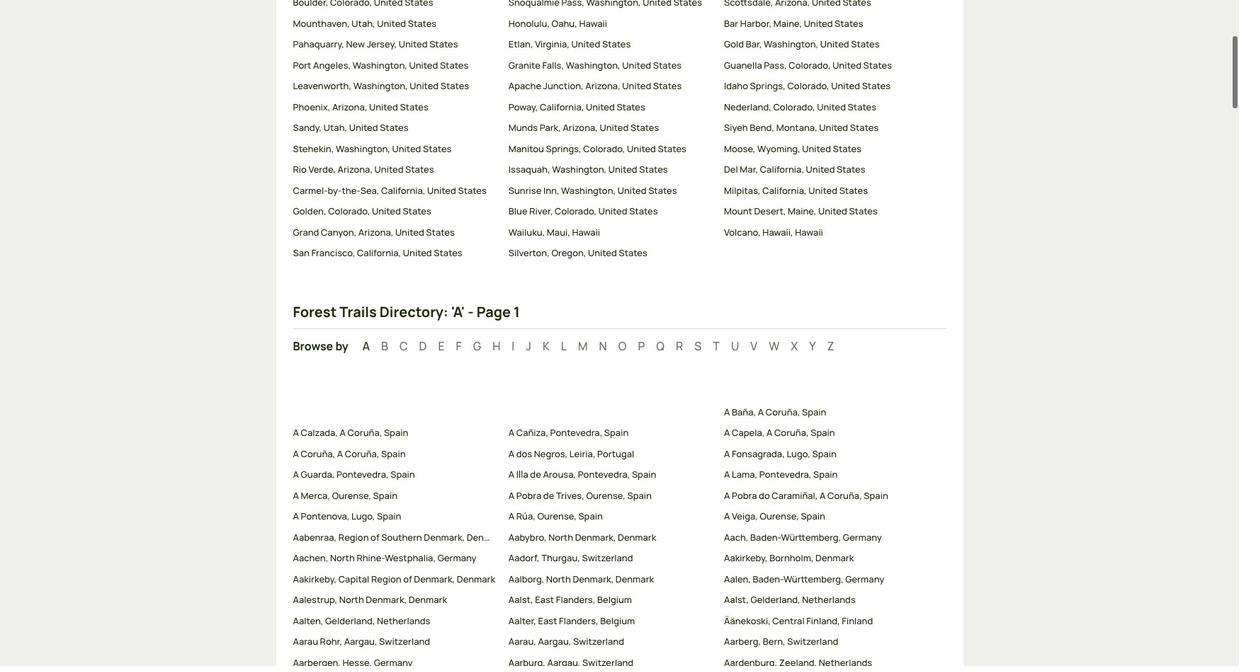 Task type: locate. For each thing, give the bounding box(es) containing it.
united up the granite falls, washington, united states
[[571, 38, 600, 51]]

ourense, down do
[[760, 511, 799, 523]]

1 horizontal spatial utah,
[[352, 17, 375, 30]]

coruña, down "a lama, pontevedra, spain" "link"
[[828, 490, 862, 502]]

states down grand canyon, arizona, united states link
[[434, 247, 463, 260]]

switzerland inside aarberg, bern, switzerland link
[[788, 636, 839, 649]]

netherlands down 'aalen, baden-württemberg, germany' link
[[802, 594, 856, 607]]

colorado, down the guanella pass, colorado, united states
[[788, 80, 830, 92]]

a for a dos negros, leiria, portugal
[[509, 448, 515, 461]]

a for a capela, a coruña, spain
[[724, 427, 730, 440]]

utah, inside mounthaven, utah, united states link
[[352, 17, 375, 30]]

0 vertical spatial belgium
[[597, 594, 632, 607]]

united down wailuku, maui, hawaii link
[[588, 247, 617, 260]]

ourense, down a guarda, pontevedra, spain
[[332, 490, 371, 502]]

jersey,
[[367, 38, 397, 51]]

aalborg,
[[509, 573, 544, 586]]

united down rio verde, arizona, united states link
[[427, 184, 456, 197]]

maine, for desert,
[[788, 205, 817, 218]]

guarda,
[[301, 469, 335, 481]]

canyon,
[[321, 226, 357, 239]]

a pontenova, lugo, spain link
[[293, 511, 497, 524]]

ourense,
[[332, 490, 371, 502], [586, 490, 626, 502], [537, 511, 577, 523], [760, 511, 799, 523]]

united down apache junction, arizona, united states
[[586, 101, 615, 113]]

aalestrup, north denmark, denmark link
[[293, 594, 497, 608]]

switzerland for aadorf, thurgau, switzerland
[[582, 552, 633, 565]]

pobra left do
[[732, 490, 757, 502]]

1 vertical spatial belgium
[[600, 615, 635, 628]]

1 horizontal spatial springs,
[[750, 80, 786, 92]]

0 vertical spatial de
[[530, 469, 541, 481]]

belgium for aalst, east flanders, belgium
[[597, 594, 632, 607]]

states down poway, california, united states link
[[631, 121, 659, 134]]

1 pobra from the left
[[516, 490, 542, 502]]

washington, up apache junction, arizona, united states
[[566, 59, 621, 71]]

pontevedra, down a coruña, a coruña, spain
[[337, 469, 389, 481]]

finland
[[842, 615, 873, 628]]

hawaii inside volcano, hawaii, hawaii link
[[795, 226, 823, 239]]

äänekoski,
[[724, 615, 771, 628]]

spain down a coruña, a coruña, spain link
[[391, 469, 415, 481]]

hawaii down blue river, colorado, united states
[[572, 226, 600, 239]]

aachen, north rhine-westphalia, germany
[[293, 552, 477, 565]]

a rúa, ourense, spain link
[[509, 511, 713, 524]]

2 aalst, from the left
[[724, 594, 749, 607]]

'a'
[[451, 303, 465, 322]]

de inside "link"
[[543, 490, 554, 502]]

north up capital
[[330, 552, 355, 565]]

pontevedra, inside "link"
[[760, 469, 812, 481]]

0 horizontal spatial aalst,
[[509, 594, 533, 607]]

a for a fonsagrada, lugo, spain
[[724, 448, 730, 461]]

aakirkeby, for aakirkeby, bornholm, denmark
[[724, 552, 768, 565]]

park,
[[540, 121, 561, 134]]

milpitas, california, united states
[[724, 184, 868, 197]]

aakirkeby, for aakirkeby, capital region of denmark, denmark
[[293, 573, 337, 586]]

coruña, up a coruña, a coruña, spain
[[348, 427, 382, 440]]

0 vertical spatial aakirkeby,
[[724, 552, 768, 565]]

0 vertical spatial of
[[371, 531, 380, 544]]

washington, inside granite falls, washington, united states link
[[566, 59, 621, 71]]

aalter,
[[509, 615, 536, 628]]

denmark, down aadorf, thurgau, switzerland link
[[573, 573, 614, 586]]

united down sunrise inn, washington, united states link
[[599, 205, 628, 218]]

flanders, for aalter,
[[559, 615, 599, 628]]

gelderland, up aarau rohr, aargau, switzerland
[[325, 615, 375, 628]]

maine, for harbor,
[[774, 17, 802, 30]]

del mar, california, united states
[[724, 163, 866, 176]]

1 vertical spatial flanders,
[[559, 615, 599, 628]]

united inside gold bar, washington, united states link
[[820, 38, 849, 51]]

east down aalborg,
[[535, 594, 554, 607]]

united down etlan, virginia, united states link
[[622, 59, 651, 71]]

1 vertical spatial württemberg,
[[784, 573, 844, 586]]

arizona, inside "link"
[[563, 121, 598, 134]]

pontevedra, for cañiza,
[[550, 427, 603, 440]]

united inside blue river, colorado, united states link
[[599, 205, 628, 218]]

united inside guanella pass, colorado, united states link
[[833, 59, 862, 71]]

württemberg, down a veiga, ourense, spain "link"
[[781, 531, 841, 544]]

0 horizontal spatial utah,
[[324, 121, 347, 134]]

0 horizontal spatial of
[[371, 531, 380, 544]]

0 horizontal spatial region
[[339, 531, 369, 544]]

1 vertical spatial gelderland,
[[325, 615, 375, 628]]

aargau, down aalten, gelderland, netherlands
[[344, 636, 377, 649]]

poway,
[[509, 101, 538, 113]]

united inside etlan, virginia, united states link
[[571, 38, 600, 51]]

rio verde, arizona, united states
[[293, 163, 434, 176]]

netherlands down aalestrup, north denmark, denmark link
[[377, 615, 430, 628]]

0 horizontal spatial aargau,
[[344, 636, 377, 649]]

ourense, for a rúa, ourense, spain
[[537, 511, 577, 523]]

silverton, oregon, united states link
[[509, 247, 713, 261]]

1 horizontal spatial aalst,
[[724, 594, 749, 607]]

leavenworth,
[[293, 80, 352, 92]]

honolulu,
[[509, 17, 550, 30]]

0 vertical spatial region
[[339, 531, 369, 544]]

aabenraa, region of southern denmark, denmark aabybro, north denmark, denmark
[[293, 531, 656, 544]]

colorado, for manitou springs, colorado, united states
[[583, 142, 625, 155]]

ourense, down trives,
[[537, 511, 577, 523]]

granite falls, washington, united states link
[[509, 59, 713, 73]]

netherlands inside aalten, gelderland, netherlands link
[[377, 615, 430, 628]]

0 horizontal spatial netherlands
[[377, 615, 430, 628]]

bar,
[[746, 38, 762, 51]]

washington, down issaquah, washington, united states
[[561, 184, 616, 197]]

germany down a veiga, ourense, spain "link"
[[843, 531, 882, 544]]

sunrise inn, washington, united states link
[[509, 184, 713, 198]]

united down carmel-by-the-sea, california, united states
[[372, 205, 401, 218]]

wailuku, maui, hawaii
[[509, 226, 600, 239]]

0 vertical spatial maine,
[[774, 17, 802, 30]]

united down pahaquarry, new jersey, united states link
[[409, 59, 438, 71]]

states down gold bar, washington, united states link
[[864, 59, 892, 71]]

utah,
[[352, 17, 375, 30], [324, 121, 347, 134]]

united inside sandy, utah, united states link
[[349, 121, 378, 134]]

1 horizontal spatial of
[[403, 573, 412, 586]]

spain inside 'link'
[[391, 469, 415, 481]]

q
[[656, 339, 665, 354]]

dialog
[[0, 0, 1239, 667]]

pontevedra, up a dos negros, leiria, portugal
[[550, 427, 603, 440]]

aalst, east flanders, belgium
[[509, 594, 632, 607]]

belgium down aalst, east flanders, belgium link at bottom
[[600, 615, 635, 628]]

0 vertical spatial utah,
[[352, 17, 375, 30]]

pobra inside "link"
[[516, 490, 542, 502]]

aakirkeby, bornholm, denmark
[[724, 552, 854, 565]]

1 vertical spatial springs,
[[546, 142, 582, 155]]

united down granite falls, washington, united states link
[[622, 80, 651, 92]]

n
[[599, 339, 607, 354]]

united down bar harbor, maine, united states "link"
[[820, 38, 849, 51]]

ourense, down a illa de arousa, pontevedra, spain link
[[586, 490, 626, 502]]

arizona, down granite falls, washington, united states link
[[586, 80, 621, 92]]

united inside bar harbor, maine, united states "link"
[[804, 17, 833, 30]]

springs,
[[750, 80, 786, 92], [546, 142, 582, 155]]

0 vertical spatial east
[[535, 594, 554, 607]]

golden, colorado, united states link
[[293, 205, 497, 219]]

united up pahaquarry, new jersey, united states link
[[377, 17, 406, 30]]

united inside siyeh bend, montana, united states "link"
[[819, 121, 848, 134]]

dos
[[516, 448, 532, 461]]

maine, down milpitas, california, united states
[[788, 205, 817, 218]]

aabybro,
[[509, 531, 547, 544]]

1 horizontal spatial lugo,
[[787, 448, 811, 461]]

east inside aalst, east flanders, belgium link
[[535, 594, 554, 607]]

arizona, up san francisco, california, united states
[[358, 226, 394, 239]]

switzerland inside aarau, aargau, switzerland link
[[573, 636, 624, 649]]

carmel-by-the-sea, california, united states link
[[293, 184, 497, 198]]

flanders, inside aalst, east flanders, belgium link
[[556, 594, 596, 607]]

united inside mount desert, maine, united states link
[[818, 205, 847, 218]]

switzerland inside aadorf, thurgau, switzerland link
[[582, 552, 633, 565]]

united down manitou springs, colorado, united states link
[[609, 163, 638, 176]]

arousa,
[[543, 469, 576, 481]]

moose, wyoming, united states
[[724, 142, 862, 155]]

hawaii for wailuku, maui, hawaii
[[572, 226, 600, 239]]

2 pobra from the left
[[732, 490, 757, 502]]

states down granite falls, washington, united states link
[[653, 80, 682, 92]]

washington, down bar harbor, maine, united states
[[764, 38, 819, 51]]

springs, down pass,
[[750, 80, 786, 92]]

flanders, inside aalter, east flanders, belgium link
[[559, 615, 599, 628]]

1 vertical spatial aakirkeby,
[[293, 573, 337, 586]]

francisco,
[[311, 247, 355, 260]]

port
[[293, 59, 311, 71]]

1 vertical spatial utah,
[[324, 121, 347, 134]]

a for a cañiza, pontevedra, spain
[[509, 427, 515, 440]]

a dos negros, leiria, portugal
[[509, 448, 634, 461]]

denmark, down westphalia,
[[414, 573, 455, 586]]

baden- for aalen,
[[753, 573, 784, 586]]

arizona, up sandy, utah, united states
[[332, 101, 367, 113]]

states down del mar, california, united states "link"
[[839, 184, 868, 197]]

san
[[293, 247, 310, 260]]

hawaii inside wailuku, maui, hawaii link
[[572, 226, 600, 239]]

württemberg, inside 'aach, baden-württemberg, germany' link
[[781, 531, 841, 544]]

united down moose, wyoming, united states link
[[806, 163, 835, 176]]

east
[[535, 594, 554, 607], [538, 615, 557, 628]]

0 vertical spatial württemberg,
[[781, 531, 841, 544]]

0 horizontal spatial springs,
[[546, 142, 582, 155]]

united inside grand canyon, arizona, united states link
[[395, 226, 424, 239]]

guanella pass, colorado, united states link
[[724, 59, 929, 73]]

i link
[[512, 339, 515, 354]]

sandy, utah, united states link
[[293, 121, 497, 135]]

colorado, for idaho springs, colorado, united states
[[788, 80, 830, 92]]

d link
[[419, 339, 427, 354]]

aargau, down "aalter, east flanders, belgium"
[[538, 636, 571, 649]]

united inside del mar, california, united states "link"
[[806, 163, 835, 176]]

0 vertical spatial lugo,
[[787, 448, 811, 461]]

v link
[[751, 339, 758, 354]]

etlan,
[[509, 38, 533, 51]]

baden- down aakirkeby, bornholm, denmark
[[753, 573, 784, 586]]

united inside phoenix, arizona, united states link
[[369, 101, 398, 113]]

a for a pobra de trives, ourense, spain
[[509, 490, 515, 502]]

bar
[[724, 17, 739, 30]]

munds park, arizona, united states link
[[509, 121, 713, 135]]

spain up a coruña, a coruña, spain link
[[384, 427, 408, 440]]

region down 'aachen, north rhine-westphalia, germany'
[[371, 573, 402, 586]]

flanders, up "aalter, east flanders, belgium"
[[556, 594, 596, 607]]

mount desert, maine, united states
[[724, 205, 878, 218]]

washington, inside leavenworth, washington, united states 'link'
[[353, 80, 408, 92]]

washington, inside gold bar, washington, united states link
[[764, 38, 819, 51]]

manitou
[[509, 142, 544, 155]]

maine, inside "link"
[[774, 17, 802, 30]]

0 horizontal spatial pobra
[[516, 490, 542, 502]]

united inside manitou springs, colorado, united states link
[[627, 142, 656, 155]]

0 vertical spatial springs,
[[750, 80, 786, 92]]

württemberg, inside 'aalen, baden-württemberg, germany' link
[[784, 573, 844, 586]]

aakirkeby, capital region of denmark, denmark link
[[293, 573, 497, 587]]

baden- for aach,
[[751, 531, 781, 544]]

1 vertical spatial netherlands
[[377, 615, 430, 628]]

1 vertical spatial de
[[543, 490, 554, 502]]

united down leavenworth, washington, united states
[[369, 101, 398, 113]]

coruña, for coruña,
[[345, 448, 379, 461]]

1 horizontal spatial aakirkeby,
[[724, 552, 768, 565]]

a for a lama, pontevedra, spain
[[724, 469, 730, 481]]

m link
[[578, 339, 588, 354]]

east inside aalter, east flanders, belgium link
[[538, 615, 557, 628]]

pontenova,
[[301, 511, 350, 523]]

belgium inside aalter, east flanders, belgium link
[[600, 615, 635, 628]]

leavenworth, washington, united states
[[293, 80, 469, 92]]

belgium inside aalst, east flanders, belgium link
[[597, 594, 632, 607]]

hawaii up etlan, virginia, united states link
[[579, 17, 607, 30]]

0 vertical spatial gelderland,
[[751, 594, 801, 607]]

a for a merca, ourense, spain
[[293, 490, 299, 502]]

0 horizontal spatial gelderland,
[[325, 615, 375, 628]]

states down moose, wyoming, united states link
[[837, 163, 866, 176]]

netherlands inside aalst, gelderland, netherlands link
[[802, 594, 856, 607]]

united down the idaho springs, colorado, united states link
[[817, 101, 846, 113]]

pahaquarry, new jersey, united states link
[[293, 38, 497, 52]]

aadorf, thurgau, switzerland link
[[509, 552, 713, 566]]

a veiga, ourense, spain
[[724, 511, 825, 523]]

switzerland inside aarau rohr, aargau, switzerland link
[[379, 636, 430, 649]]

denmark,
[[424, 531, 465, 544], [575, 531, 616, 544], [414, 573, 455, 586], [573, 573, 614, 586], [366, 594, 407, 607]]

aadorf, thurgau, switzerland
[[509, 552, 633, 565]]

manitou springs, colorado, united states
[[509, 142, 687, 155]]

1 vertical spatial of
[[403, 573, 412, 586]]

cookie consent banner dialog
[[17, 600, 1222, 650]]

united down sandy, utah, united states link
[[392, 142, 421, 155]]

pahaquarry,
[[293, 38, 344, 51]]

lugo, for fonsagrada,
[[787, 448, 811, 461]]

southern
[[381, 531, 422, 544]]

gold bar, washington, united states link
[[724, 38, 929, 52]]

springs, down park,
[[546, 142, 582, 155]]

of down westphalia,
[[403, 573, 412, 586]]

united down milpitas, california, united states link at top
[[818, 205, 847, 218]]

aachen,
[[293, 552, 328, 565]]

1 vertical spatial maine,
[[788, 205, 817, 218]]

aarau
[[293, 636, 318, 649]]

arizona, for apache junction, arizona, united states
[[586, 80, 621, 92]]

united inside the idaho springs, colorado, united states link
[[831, 80, 860, 92]]

a for a calzada, a coruña, spain
[[293, 427, 299, 440]]

h
[[493, 339, 501, 354]]

pontevedra, down a fonsagrada, lugo, spain
[[760, 469, 812, 481]]

utah, inside sandy, utah, united states link
[[324, 121, 347, 134]]

1 vertical spatial lugo,
[[351, 511, 375, 523]]

netherlands for aalten, gelderland, netherlands
[[377, 615, 430, 628]]

colorado, for blue river, colorado, united states
[[555, 205, 597, 218]]

united inside granite falls, washington, united states link
[[622, 59, 651, 71]]

0 horizontal spatial aakirkeby,
[[293, 573, 337, 586]]

a inside 'link'
[[293, 469, 299, 481]]

0 vertical spatial baden-
[[751, 531, 781, 544]]

switzerland
[[582, 552, 633, 565], [379, 636, 430, 649], [573, 636, 624, 649], [788, 636, 839, 649]]

z
[[827, 339, 835, 354]]

washington, up sunrise inn, washington, united states
[[552, 163, 607, 176]]

1 vertical spatial baden-
[[753, 573, 784, 586]]

junction,
[[543, 80, 584, 92]]

0 horizontal spatial de
[[530, 469, 541, 481]]

2 vertical spatial germany
[[846, 573, 885, 586]]

1 vertical spatial region
[[371, 573, 402, 586]]

united inside the munds park, arizona, united states "link"
[[600, 121, 629, 134]]

württemberg, down 'aakirkeby, bornholm, denmark' link
[[784, 573, 844, 586]]

idaho springs, colorado, united states link
[[724, 80, 929, 93]]

hawaii inside honolulu, oahu, hawaii "link"
[[579, 17, 607, 30]]

etlan, virginia, united states link
[[509, 38, 713, 52]]

of up rhine-
[[371, 531, 380, 544]]

region down a pontenova, lugo, spain
[[339, 531, 369, 544]]

united down the munds park, arizona, united states "link"
[[627, 142, 656, 155]]

united down 'issaquah, washington, united states' link at top
[[618, 184, 647, 197]]

colorado, down the munds park, arizona, united states "link"
[[583, 142, 625, 155]]

carmel-by-the-sea, california, united states
[[293, 184, 487, 197]]

1 aalst, from the left
[[509, 594, 533, 607]]

california, down wyoming,
[[760, 163, 804, 176]]

a for a illa de arousa, pontevedra, spain
[[509, 469, 515, 481]]

0 horizontal spatial lugo,
[[351, 511, 375, 523]]

1 horizontal spatial pobra
[[732, 490, 757, 502]]

1 horizontal spatial netherlands
[[802, 594, 856, 607]]

pobra for de
[[516, 490, 542, 502]]

north up thurgau,
[[549, 531, 573, 544]]

a for a rúa, ourense, spain
[[509, 511, 515, 523]]

württemberg, for aach,
[[781, 531, 841, 544]]

0 vertical spatial netherlands
[[802, 594, 856, 607]]

united inside nederland, colorado, united states link
[[817, 101, 846, 113]]

oregon,
[[552, 247, 586, 260]]

san francisco, california, united states
[[293, 247, 463, 260]]

east for aalst,
[[535, 594, 554, 607]]

de for arousa,
[[530, 469, 541, 481]]

switzerland for aarau, aargau, switzerland
[[573, 636, 624, 649]]

wailuku,
[[509, 226, 545, 239]]

united down grand canyon, arizona, united states link
[[403, 247, 432, 260]]

pontevedra, inside 'link'
[[337, 469, 389, 481]]

aalst, for aalst, east flanders, belgium
[[509, 594, 533, 607]]

denmark down aabenraa, region of southern denmark, denmark aabybro, north denmark, denmark
[[457, 573, 495, 586]]

united down del mar, california, united states "link"
[[809, 184, 838, 197]]

states down port angeles, washington, united states link
[[441, 80, 469, 92]]

1 horizontal spatial gelderland,
[[751, 594, 801, 607]]

river,
[[529, 205, 553, 218]]

colorado, up idaho springs, colorado, united states
[[789, 59, 831, 71]]

0 vertical spatial flanders,
[[556, 594, 596, 607]]

spain up a capela, a coruña, spain link
[[802, 406, 827, 419]]

aalten,
[[293, 615, 323, 628]]

volcano, hawaii, hawaii link
[[724, 226, 929, 240]]

arizona, down poway, california, united states
[[563, 121, 598, 134]]

aargau,
[[344, 636, 377, 649], [538, 636, 571, 649]]

north for aachen, north rhine-westphalia, germany
[[330, 552, 355, 565]]

gelderland, up central
[[751, 594, 801, 607]]

aalst,
[[509, 594, 533, 607], [724, 594, 749, 607]]

g link
[[473, 339, 481, 354]]

coruña, up a fonsagrada, lugo, spain
[[775, 427, 809, 440]]

germany for aalen, baden-württemberg, germany
[[846, 573, 885, 586]]

switzerland down finland,
[[788, 636, 839, 649]]

1 vertical spatial east
[[538, 615, 557, 628]]

east right aalter,
[[538, 615, 557, 628]]

w link
[[769, 339, 780, 354]]

1 horizontal spatial aargau,
[[538, 636, 571, 649]]

washington, inside 'issaquah, washington, united states' link
[[552, 163, 607, 176]]

0 vertical spatial germany
[[843, 531, 882, 544]]

1 horizontal spatial de
[[543, 490, 554, 502]]

pobra up rúa,
[[516, 490, 542, 502]]

rohr,
[[320, 636, 342, 649]]

de right illa
[[530, 469, 541, 481]]

gelderland, for aalst,
[[751, 594, 801, 607]]

c
[[400, 339, 408, 354]]

browse
[[293, 339, 333, 354]]



Task type: vqa. For each thing, say whether or not it's contained in the screenshot.
Wrangell–St. Elias Alaska • National Park
no



Task type: describe. For each thing, give the bounding box(es) containing it.
spain down "a lama, pontevedra, spain" "link"
[[864, 490, 888, 502]]

2 aargau, from the left
[[538, 636, 571, 649]]

states down milpitas, california, united states link at top
[[849, 205, 878, 218]]

honolulu, oahu, hawaii link
[[509, 17, 713, 31]]

spain down a guarda, pontevedra, spain 'link' at the bottom of page
[[373, 490, 398, 502]]

springs, for idaho
[[750, 80, 786, 92]]

grand canyon, arizona, united states link
[[293, 226, 497, 240]]

a link
[[360, 339, 370, 354]]

aalst, east flanders, belgium link
[[509, 594, 713, 608]]

golden, colorado, united states
[[293, 205, 431, 218]]

moose,
[[724, 142, 756, 155]]

states down guanella pass, colorado, united states link
[[862, 80, 891, 92]]

virginia,
[[535, 38, 570, 51]]

honolulu, oahu, hawaii
[[509, 17, 607, 30]]

washington, inside port angeles, washington, united states link
[[353, 59, 407, 71]]

a for a pobra do caramiñal, a coruña, spain
[[724, 490, 730, 502]]

württemberg, for aalen,
[[784, 573, 844, 586]]

denmark down aakirkeby, capital region of denmark, denmark link
[[409, 594, 447, 607]]

maui,
[[547, 226, 570, 239]]

calzada,
[[301, 427, 338, 440]]

m
[[578, 339, 588, 354]]

n link
[[599, 339, 607, 354]]

mar,
[[740, 163, 758, 176]]

a rúa, ourense, spain
[[509, 511, 603, 523]]

pontevedra, for lama,
[[760, 469, 812, 481]]

germany for aach, baden-württemberg, germany
[[843, 531, 882, 544]]

rúa,
[[516, 511, 536, 523]]

y
[[809, 339, 816, 354]]

milpitas,
[[724, 184, 761, 197]]

denmark left aabybro, at bottom left
[[467, 531, 505, 544]]

coruña, for capela,
[[775, 427, 809, 440]]

states down bar harbor, maine, united states "link"
[[851, 38, 880, 51]]

sea,
[[361, 184, 379, 197]]

fonsagrada,
[[732, 448, 785, 461]]

hawaii for volcano, hawaii, hawaii
[[795, 226, 823, 239]]

aarberg,
[[724, 636, 761, 649]]

capela,
[[732, 427, 765, 440]]

united inside leavenworth, washington, united states 'link'
[[410, 80, 439, 92]]

united inside moose, wyoming, united states link
[[802, 142, 831, 155]]

sandy,
[[293, 121, 322, 134]]

denmark, up westphalia,
[[424, 531, 465, 544]]

y link
[[809, 339, 816, 354]]

states down the idaho springs, colorado, united states link
[[848, 101, 877, 113]]

issaquah, washington, united states link
[[509, 163, 713, 177]]

x link
[[791, 339, 798, 354]]

a lama, pontevedra, spain link
[[724, 469, 929, 483]]

arizona, for rio verde, arizona, united states
[[338, 163, 373, 176]]

states down phoenix, arizona, united states link
[[380, 121, 409, 134]]

stehekin, washington, united states
[[293, 142, 452, 155]]

aabenraa, region of southern denmark, denmark link
[[293, 531, 505, 545]]

denmark, down aakirkeby, capital region of denmark, denmark link
[[366, 594, 407, 607]]

nederland, colorado, united states link
[[724, 101, 929, 114]]

a baña, a coruña, spain link
[[724, 406, 929, 420]]

utah, for sandy,
[[324, 121, 347, 134]]

silverton,
[[509, 247, 550, 260]]

united inside sunrise inn, washington, united states link
[[618, 184, 647, 197]]

a pobra de trives, ourense, spain
[[509, 490, 652, 502]]

a capela, a coruña, spain link
[[724, 427, 929, 441]]

spain down a pobra de trives, ourense, spain at the bottom
[[579, 511, 603, 523]]

coruña, for baña,
[[766, 406, 800, 419]]

issaquah,
[[509, 163, 550, 176]]

nederland, colorado, united states
[[724, 101, 877, 113]]

aabybro, north denmark, denmark link
[[509, 531, 713, 545]]

california, down junction,
[[540, 101, 584, 113]]

pontevedra, down 'a dos negros, leiria, portugal' link
[[578, 469, 630, 481]]

california, down del mar, california, united states
[[763, 184, 807, 197]]

spain down a illa de arousa, pontevedra, spain link
[[627, 490, 652, 502]]

a for a pontenova, lugo, spain
[[293, 511, 299, 523]]

states down wailuku, maui, hawaii link
[[619, 247, 648, 260]]

aarberg, bern, switzerland link
[[724, 636, 929, 650]]

states down etlan, virginia, united states link
[[653, 59, 682, 71]]

states down honolulu, oahu, hawaii "link"
[[602, 38, 631, 51]]

colorado, for guanella pass, colorado, united states
[[789, 59, 831, 71]]

blue
[[509, 205, 528, 218]]

states down siyeh bend, montana, united states "link"
[[833, 142, 862, 155]]

aach, baden-württemberg, germany
[[724, 531, 882, 544]]

sunrise
[[509, 184, 542, 197]]

utah, for mounthaven,
[[352, 17, 375, 30]]

a for a baña, a coruña, spain
[[724, 406, 730, 419]]

states down golden, colorado, united states link
[[426, 226, 455, 239]]

sunrise inn, washington, united states
[[509, 184, 677, 197]]

apache
[[509, 80, 541, 92]]

states down 'apache junction, arizona, united states' link
[[617, 101, 646, 113]]

aalen, baden-württemberg, germany
[[724, 573, 885, 586]]

states down sunrise inn, washington, united states link
[[629, 205, 658, 218]]

aalter, east flanders, belgium
[[509, 615, 635, 628]]

angeles,
[[313, 59, 351, 71]]

states down stehekin, washington, united states link
[[405, 163, 434, 176]]

1 aargau, from the left
[[344, 636, 377, 649]]

united inside 'issaquah, washington, united states' link
[[609, 163, 638, 176]]

states inside 'link'
[[441, 80, 469, 92]]

coruña, for calzada,
[[348, 427, 382, 440]]

p
[[638, 339, 645, 354]]

aalestrup, north denmark, denmark
[[293, 594, 447, 607]]

aalst, for aalst, gelderland, netherlands
[[724, 594, 749, 607]]

coruña, up guarda,
[[301, 448, 335, 461]]

1 horizontal spatial region
[[371, 573, 402, 586]]

stehekin,
[[293, 142, 334, 155]]

united inside mounthaven, utah, united states link
[[377, 17, 406, 30]]

belgium for aalter, east flanders, belgium
[[600, 615, 635, 628]]

x
[[791, 339, 798, 354]]

a for a veiga, ourense, spain
[[724, 511, 730, 523]]

united inside rio verde, arizona, united states link
[[375, 163, 404, 176]]

g
[[473, 339, 481, 354]]

netherlands for aalst, gelderland, netherlands
[[802, 594, 856, 607]]

gelderland, for aalten,
[[325, 615, 375, 628]]

del
[[724, 163, 738, 176]]

arizona, for munds park, arizona, united states
[[563, 121, 598, 134]]

bar harbor, maine, united states link
[[724, 17, 929, 31]]

lugo, for pontenova,
[[351, 511, 375, 523]]

switzerland for aarberg, bern, switzerland
[[788, 636, 839, 649]]

a calzada, a coruña, spain link
[[293, 427, 497, 441]]

carmel-
[[293, 184, 328, 197]]

california, down rio verde, arizona, united states link
[[381, 184, 425, 197]]

aach, baden-württemberg, germany link
[[724, 531, 929, 545]]

colorado, down the-
[[328, 205, 370, 218]]

east for aalter,
[[538, 615, 557, 628]]

states left sunrise
[[458, 184, 487, 197]]

f
[[456, 339, 462, 354]]

states down carmel-by-the-sea, california, united states link
[[403, 205, 431, 218]]

denmark down 'aach, baden-württemberg, germany' link
[[816, 552, 854, 565]]

grand canyon, arizona, united states
[[293, 226, 455, 239]]

spain down a fonsagrada, lugo, spain link
[[814, 469, 838, 481]]

j link
[[526, 339, 531, 354]]

a for a
[[363, 339, 370, 354]]

united inside milpitas, california, united states link
[[809, 184, 838, 197]]

north for aalborg, north denmark, denmark
[[546, 573, 571, 586]]

north for aalestrup, north denmark, denmark
[[339, 594, 364, 607]]

pontevedra, for guarda,
[[337, 469, 389, 481]]

by-
[[328, 184, 342, 197]]

aarau, aargau, switzerland
[[509, 636, 624, 649]]

spain down a baña, a coruña, spain link
[[811, 427, 835, 440]]

spain down a capela, a coruña, spain link
[[812, 448, 837, 461]]

springs, for manitou
[[546, 142, 582, 155]]

states down manitou springs, colorado, united states link
[[639, 163, 668, 176]]

united inside silverton, oregon, united states link
[[588, 247, 617, 260]]

aalen,
[[724, 573, 751, 586]]

a pobra do caramiñal, a coruña, spain
[[724, 490, 888, 502]]

united inside stehekin, washington, united states link
[[392, 142, 421, 155]]

states down pahaquarry, new jersey, united states link
[[440, 59, 469, 71]]

u
[[731, 339, 739, 354]]

forest trails directory: 'a' - page 1
[[293, 303, 520, 322]]

central
[[773, 615, 805, 628]]

apache junction, arizona, united states
[[509, 80, 682, 92]]

montana,
[[776, 121, 818, 134]]

flanders, for aalst,
[[556, 594, 596, 607]]

spain up portugal
[[604, 427, 629, 440]]

united inside port angeles, washington, united states link
[[409, 59, 438, 71]]

spain down a pobra do caramiñal, a coruña, spain
[[801, 511, 825, 523]]

1 vertical spatial germany
[[438, 552, 477, 565]]

states up gold bar, washington, united states link
[[835, 17, 864, 30]]

mount
[[724, 205, 752, 218]]

hawaii for honolulu, oahu, hawaii
[[579, 17, 607, 30]]

washington, inside stehekin, washington, united states link
[[336, 142, 390, 155]]

volcano,
[[724, 226, 761, 239]]

united inside 'apache junction, arizona, united states' link
[[622, 80, 651, 92]]

states up pahaquarry, new jersey, united states link
[[408, 17, 437, 30]]

california, inside "link"
[[760, 163, 804, 176]]

port angeles, washington, united states
[[293, 59, 469, 71]]

states down nederland, colorado, united states link
[[850, 121, 879, 134]]

states down the munds park, arizona, united states "link"
[[658, 142, 687, 155]]

arizona, for grand canyon, arizona, united states
[[358, 226, 394, 239]]

spain down portugal
[[632, 469, 656, 481]]

a pobra do caramiñal, a coruña, spain link
[[724, 490, 929, 503]]

california, down grand canyon, arizona, united states
[[357, 247, 401, 260]]

washington, inside sunrise inn, washington, united states link
[[561, 184, 616, 197]]

e link
[[438, 339, 445, 354]]

i
[[512, 339, 515, 354]]

a for a coruña, a coruña, spain
[[293, 448, 299, 461]]

united inside pahaquarry, new jersey, united states link
[[399, 38, 428, 51]]

k
[[543, 339, 550, 354]]

denmark down aadorf, thurgau, switzerland link
[[616, 573, 654, 586]]

a for a guarda, pontevedra, spain
[[293, 469, 299, 481]]

c link
[[400, 339, 408, 354]]

bar harbor, maine, united states
[[724, 17, 864, 30]]

mounthaven,
[[293, 17, 350, 30]]

united inside golden, colorado, united states link
[[372, 205, 401, 218]]

silverton, oregon, united states
[[509, 247, 648, 260]]

united inside poway, california, united states link
[[586, 101, 615, 113]]

united inside carmel-by-the-sea, california, united states link
[[427, 184, 456, 197]]

s link
[[695, 339, 702, 354]]

de for trives,
[[543, 490, 554, 502]]

ourense, for a veiga, ourense, spain
[[760, 511, 799, 523]]

states down sandy, utah, united states link
[[423, 142, 452, 155]]

denmark, down a rúa, ourense, spain link
[[575, 531, 616, 544]]

united inside san francisco, california, united states link
[[403, 247, 432, 260]]

states down mounthaven, utah, united states link
[[430, 38, 458, 51]]

denmark down a rúa, ourense, spain link
[[618, 531, 656, 544]]

spain down a merca, ourense, spain link on the bottom of the page
[[377, 511, 401, 523]]

cañiza,
[[516, 427, 548, 440]]

pobra for do
[[732, 490, 757, 502]]

spain down a calzada, a coruña, spain link
[[381, 448, 406, 461]]

colorado, up montana,
[[773, 101, 815, 113]]

guanella
[[724, 59, 762, 71]]

states down leavenworth, washington, united states 'link'
[[400, 101, 429, 113]]

a pontenova, lugo, spain
[[293, 511, 401, 523]]

verde,
[[309, 163, 336, 176]]

states down 'issaquah, washington, united states' link at top
[[649, 184, 677, 197]]

rio verde, arizona, united states link
[[293, 163, 497, 177]]

ourense, for a merca, ourense, spain
[[332, 490, 371, 502]]



